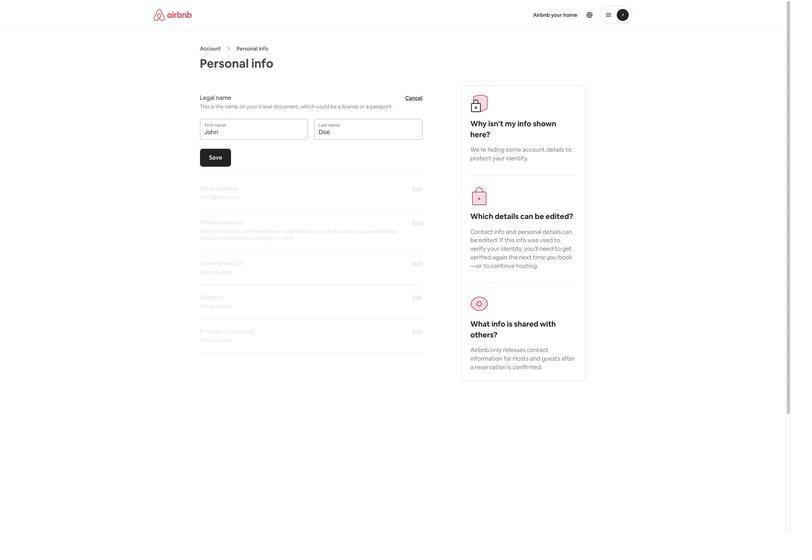 Task type: vqa. For each thing, say whether or not it's contained in the screenshot.
AFTERNOON STARTS AFTER 12 PM
no



Task type: locate. For each thing, give the bounding box(es) containing it.
here?
[[471, 130, 490, 139]]

if
[[500, 237, 503, 244]]

0 vertical spatial provided
[[210, 269, 232, 276]]

provided down government
[[210, 269, 232, 276]]

airbnb for airbnb only releases contact information for hosts and guests after a reservation is confirmed.
[[471, 346, 489, 354]]

verify
[[471, 245, 486, 253]]

phone
[[200, 219, 217, 227]]

2 add button from the top
[[412, 328, 423, 335]]

not down emergency
[[200, 337, 209, 344]]

1 horizontal spatial contact
[[527, 346, 549, 354]]

provided inside emergency contact not provided
[[210, 337, 232, 344]]

contact up hosts
[[527, 346, 549, 354]]

continue
[[491, 262, 515, 270]]

contact right emergency
[[232, 328, 254, 335]]

get left in
[[323, 228, 331, 235]]

legal name this is the name on your travel document, which could be a license or a passport.
[[200, 94, 393, 110]]

1 vertical spatial personal info
[[200, 56, 274, 71]]

details up the used
[[543, 228, 561, 236]]

0 horizontal spatial get
[[323, 228, 331, 235]]

1 vertical spatial personal
[[200, 56, 249, 71]]

1 vertical spatial is
[[507, 319, 513, 329]]

name left on
[[225, 103, 238, 110]]

0 vertical spatial edit
[[413, 186, 423, 192]]

name right legal
[[216, 94, 231, 102]]

edit button for email address
[[413, 185, 423, 193]]

1 edit button from the top
[[413, 185, 423, 193]]

numbers up "number"
[[218, 219, 243, 227]]

your right on
[[247, 103, 258, 110]]

and left so
[[222, 235, 231, 242]]

details for personal
[[543, 228, 561, 236]]

2 vertical spatial is
[[507, 363, 511, 371]]

account
[[200, 45, 221, 52]]

releases
[[503, 346, 526, 354]]

add button
[[412, 219, 423, 227], [412, 328, 423, 335]]

0 vertical spatial personal info
[[237, 45, 268, 52]]

not inside address not provided
[[200, 303, 209, 310]]

1 vertical spatial guests
[[542, 355, 560, 363]]

add for add button for emergency contact
[[412, 328, 423, 335]]

be right could
[[331, 103, 337, 110]]

n***3@mail.com
[[200, 194, 239, 201]]

confirmed.
[[513, 363, 543, 371]]

0 vertical spatial details
[[546, 146, 564, 154]]

1 horizontal spatial airbnb
[[471, 346, 489, 354]]

is inside "legal name this is the name on your travel document, which could be a license or a passport."
[[211, 103, 214, 110]]

0 vertical spatial get
[[323, 228, 331, 235]]

get
[[323, 228, 331, 235], [562, 245, 572, 253]]

provided
[[210, 269, 232, 276], [210, 303, 232, 310], [210, 337, 232, 344]]

details up this
[[495, 212, 519, 221]]

2 vertical spatial details
[[543, 228, 561, 236]]

not
[[200, 269, 209, 276], [200, 303, 209, 310], [200, 337, 209, 344]]

government id not provided
[[200, 260, 242, 276]]

add link
[[412, 260, 423, 267]]

info
[[259, 45, 268, 52], [251, 56, 274, 71], [518, 119, 532, 129], [494, 228, 505, 236], [516, 237, 526, 244], [492, 319, 506, 329]]

choose
[[233, 235, 250, 242]]

a down information
[[471, 363, 474, 371]]

get inside contact info and personal details can be edited. if this info was used to verify your identity, you'll need to get verified again the next time you book —or to continue hosting.
[[562, 245, 572, 253]]

get up book
[[562, 245, 572, 253]]

a
[[338, 103, 341, 110], [366, 103, 369, 110], [211, 228, 214, 235], [471, 363, 474, 371]]

1 vertical spatial edit button
[[413, 294, 423, 301]]

your down hiding
[[493, 154, 505, 162]]

not down government
[[200, 269, 209, 276]]

home
[[563, 12, 578, 18]]

numbers down phone at the top left
[[200, 235, 221, 242]]

the down the identity,
[[509, 254, 518, 261]]

hosts
[[513, 355, 529, 363]]

legal
[[200, 94, 215, 102]]

email
[[200, 185, 215, 193]]

edit button
[[413, 185, 423, 193], [413, 294, 423, 301]]

document,
[[273, 103, 300, 110]]

1 horizontal spatial guests
[[542, 355, 560, 363]]

guests
[[268, 228, 284, 235], [542, 355, 560, 363]]

and
[[506, 228, 517, 236], [285, 228, 294, 235], [222, 235, 231, 242], [530, 355, 541, 363]]

used
[[540, 237, 553, 244]]

edit for address
[[413, 294, 423, 301]]

after
[[562, 355, 575, 363]]

1 vertical spatial contact
[[527, 346, 549, 354]]

2 provided from the top
[[210, 303, 232, 310]]

some
[[506, 146, 521, 154]]

a inside phone numbers add a number so confirmed guests and airbnb can get in touch. you can add other numbers and choose how they're used.
[[211, 228, 214, 235]]

airbnb up information
[[471, 346, 489, 354]]

the inside "legal name this is the name on your travel document, which could be a license or a passport."
[[216, 103, 224, 110]]

0 vertical spatial guests
[[268, 228, 284, 235]]

0 horizontal spatial contact
[[232, 328, 254, 335]]

personal info
[[237, 45, 268, 52], [200, 56, 274, 71]]

1 vertical spatial get
[[562, 245, 572, 253]]

0 horizontal spatial the
[[216, 103, 224, 110]]

identity.
[[506, 154, 528, 162]]

1 vertical spatial provided
[[210, 303, 232, 310]]

0 vertical spatial add button
[[412, 219, 423, 227]]

and up confirmed.
[[530, 355, 541, 363]]

details
[[546, 146, 564, 154], [495, 212, 519, 221], [543, 228, 561, 236]]

is inside airbnb only releases contact information for hosts and guests after a reservation is confirmed.
[[507, 363, 511, 371]]

airbnb
[[533, 12, 550, 18], [296, 228, 312, 235], [471, 346, 489, 354]]

confirmed
[[242, 228, 267, 235]]

2 not from the top
[[200, 303, 209, 310]]

you
[[547, 254, 557, 261]]

airbnb inside airbnb only releases contact information for hosts and guests after a reservation is confirmed.
[[471, 346, 489, 354]]

why
[[471, 119, 487, 129]]

2 vertical spatial provided
[[210, 337, 232, 344]]

1 vertical spatial airbnb
[[296, 228, 312, 235]]

what info is shared with others?
[[471, 319, 556, 340]]

personal down account at the left of page
[[200, 56, 249, 71]]

2 vertical spatial not
[[200, 337, 209, 344]]

a down phone at the top left
[[211, 228, 214, 235]]

details right account
[[546, 146, 564, 154]]

you
[[354, 228, 363, 235]]

2 edit button from the top
[[413, 294, 423, 301]]

3 provided from the top
[[210, 337, 232, 344]]

be up personal
[[535, 212, 544, 221]]

hosting.
[[516, 262, 538, 270]]

airbnb left home
[[533, 12, 550, 18]]

account link
[[200, 45, 221, 52]]

personal right account at the left of page
[[237, 45, 258, 52]]

isn't
[[488, 119, 504, 129]]

is left shared
[[507, 319, 513, 329]]

is inside the "what info is shared with others?"
[[507, 319, 513, 329]]

0 vertical spatial airbnb
[[533, 12, 550, 18]]

0 vertical spatial is
[[211, 103, 214, 110]]

is down for at right bottom
[[507, 363, 511, 371]]

not inside emergency contact not provided
[[200, 337, 209, 344]]

provided inside government id not provided
[[210, 269, 232, 276]]

add
[[374, 228, 383, 235]]

None text field
[[204, 129, 304, 136], [319, 129, 418, 136], [204, 129, 304, 136], [319, 129, 418, 136]]

your
[[551, 12, 562, 18], [247, 103, 258, 110], [493, 154, 505, 162], [487, 245, 500, 253]]

0 vertical spatial the
[[216, 103, 224, 110]]

provided down the address
[[210, 303, 232, 310]]

details inside we're hiding some account details to protect your identity.
[[546, 146, 564, 154]]

1 horizontal spatial get
[[562, 245, 572, 253]]

and inside airbnb only releases contact information for hosts and guests after a reservation is confirmed.
[[530, 355, 541, 363]]

touch.
[[338, 228, 353, 235]]

edit for email address
[[413, 186, 423, 192]]

2 vertical spatial be
[[471, 237, 478, 244]]

1 horizontal spatial be
[[471, 237, 478, 244]]

0 vertical spatial be
[[331, 103, 337, 110]]

can up personal
[[521, 212, 533, 221]]

0 horizontal spatial airbnb
[[296, 228, 312, 235]]

be
[[331, 103, 337, 110], [535, 212, 544, 221], [471, 237, 478, 244]]

contact inside airbnb only releases contact information for hosts and guests after a reservation is confirmed.
[[527, 346, 549, 354]]

name
[[216, 94, 231, 102], [225, 103, 238, 110]]

1 provided from the top
[[210, 269, 232, 276]]

can down edited?
[[562, 228, 572, 236]]

and up this
[[506, 228, 517, 236]]

2 vertical spatial airbnb
[[471, 346, 489, 354]]

0 horizontal spatial be
[[331, 103, 337, 110]]

emergency contact not provided
[[200, 328, 254, 344]]

3 not from the top
[[200, 337, 209, 344]]

contact inside emergency contact not provided
[[232, 328, 254, 335]]

0 vertical spatial contact
[[232, 328, 254, 335]]

1 vertical spatial the
[[509, 254, 518, 261]]

book
[[558, 254, 572, 261]]

airbnb right used.
[[296, 228, 312, 235]]

1 horizontal spatial the
[[509, 254, 518, 261]]

be up verify
[[471, 237, 478, 244]]

the
[[216, 103, 224, 110], [509, 254, 518, 261]]

0 vertical spatial edit button
[[413, 185, 423, 193]]

guests right how
[[268, 228, 284, 235]]

add button for phone numbers
[[412, 219, 423, 227]]

can right you
[[364, 228, 373, 235]]

0 vertical spatial not
[[200, 269, 209, 276]]

to right —or
[[484, 262, 490, 270]]

which
[[301, 103, 315, 110]]

add for add button associated with phone numbers
[[412, 220, 423, 226]]

1 vertical spatial edit
[[413, 294, 423, 301]]

your left home
[[551, 12, 562, 18]]

provided inside address not provided
[[210, 303, 232, 310]]

not down the address
[[200, 303, 209, 310]]

2 horizontal spatial airbnb
[[533, 12, 550, 18]]

1 vertical spatial add button
[[412, 328, 423, 335]]

your down edited.
[[487, 245, 500, 253]]

provided down emergency
[[210, 337, 232, 344]]

address
[[216, 185, 238, 193]]

info inside why isn't my info shown here?
[[518, 119, 532, 129]]

2 edit from the top
[[413, 294, 423, 301]]

time
[[533, 254, 546, 261]]

to right account
[[566, 146, 572, 154]]

airbnb inside profile element
[[533, 12, 550, 18]]

phone numbers add a number so confirmed guests and airbnb can get in touch. you can add other numbers and choose how they're used.
[[200, 219, 398, 242]]

the right this
[[216, 103, 224, 110]]

emergency
[[200, 328, 231, 335]]

address
[[200, 294, 223, 301]]

can inside contact info and personal details can be edited. if this info was used to verify your identity, you'll need to get verified again the next time you book —or to continue hosting.
[[562, 228, 572, 236]]

to
[[566, 146, 572, 154], [554, 237, 560, 244], [555, 245, 561, 253], [484, 262, 490, 270]]

guests left after
[[542, 355, 560, 363]]

personal
[[237, 45, 258, 52], [200, 56, 249, 71]]

1 add button from the top
[[412, 219, 423, 227]]

1 vertical spatial not
[[200, 303, 209, 310]]

1 edit from the top
[[413, 186, 423, 192]]

need
[[540, 245, 554, 253]]

not inside government id not provided
[[200, 269, 209, 276]]

0 horizontal spatial guests
[[268, 228, 284, 235]]

address not provided
[[200, 294, 232, 310]]

verified
[[471, 254, 491, 261]]

details inside contact info and personal details can be edited. if this info was used to verify your identity, you'll need to get verified again the next time you book —or to continue hosting.
[[543, 228, 561, 236]]

add
[[412, 220, 423, 226], [200, 228, 210, 235], [412, 260, 423, 267], [412, 328, 423, 335]]

and right they're
[[285, 228, 294, 235]]

not for government id
[[200, 269, 209, 276]]

edit
[[413, 186, 423, 192], [413, 294, 423, 301]]

1 vertical spatial details
[[495, 212, 519, 221]]

1 not from the top
[[200, 269, 209, 276]]

is right this
[[211, 103, 214, 110]]

others?
[[471, 330, 498, 340]]

contact
[[232, 328, 254, 335], [527, 346, 549, 354]]

why isn't my info shown here?
[[471, 119, 556, 139]]

add for "add" link
[[412, 260, 423, 267]]

2 horizontal spatial be
[[535, 212, 544, 221]]



Task type: describe. For each thing, give the bounding box(es) containing it.
edited.
[[479, 237, 498, 244]]

not for emergency contact
[[200, 337, 209, 344]]

only
[[491, 346, 502, 354]]

to right the used
[[554, 237, 560, 244]]

so
[[235, 228, 241, 235]]

add inside phone numbers add a number so confirmed guests and airbnb can get in touch. you can add other numbers and choose how they're used.
[[200, 228, 210, 235]]

1 vertical spatial be
[[535, 212, 544, 221]]

account
[[523, 146, 545, 154]]

was
[[528, 237, 538, 244]]

can left in
[[313, 228, 322, 235]]

again
[[493, 254, 508, 261]]

0 vertical spatial personal
[[237, 45, 258, 52]]

how
[[251, 235, 262, 242]]

the inside contact info and personal details can be edited. if this info was used to verify your identity, you'll need to get verified again the next time you book —or to continue hosting.
[[509, 254, 518, 261]]

identity,
[[501, 245, 523, 253]]

reservation
[[475, 363, 506, 371]]

airbnb your home
[[533, 12, 578, 18]]

save
[[209, 154, 222, 162]]

your inside we're hiding some account details to protect your identity.
[[493, 154, 505, 162]]

provided for emergency
[[210, 337, 232, 344]]

email address n***3@mail.com
[[200, 185, 239, 201]]

be inside contact info and personal details can be edited. if this info was used to verify your identity, you'll need to get verified again the next time you book —or to continue hosting.
[[471, 237, 478, 244]]

passport.
[[370, 103, 393, 110]]

airbnb your home link
[[529, 7, 582, 23]]

contact
[[471, 228, 493, 236]]

you'll
[[524, 245, 538, 253]]

your inside profile element
[[551, 12, 562, 18]]

contact info and personal details can be edited. if this info was used to verify your identity, you'll need to get verified again the next time you book —or to continue hosting.
[[471, 228, 572, 270]]

edit button for address
[[413, 294, 423, 301]]

your inside "legal name this is the name on your travel document, which could be a license or a passport."
[[247, 103, 258, 110]]

to inside we're hiding some account details to protect your identity.
[[566, 146, 572, 154]]

1 vertical spatial name
[[225, 103, 238, 110]]

profile element
[[402, 0, 632, 30]]

details for account
[[546, 146, 564, 154]]

0 vertical spatial numbers
[[218, 219, 243, 227]]

shared
[[514, 319, 539, 329]]

guests inside airbnb only releases contact information for hosts and guests after a reservation is confirmed.
[[542, 355, 560, 363]]

which
[[471, 212, 493, 221]]

—or
[[471, 262, 482, 270]]

info inside the "what info is shared with others?"
[[492, 319, 506, 329]]

they're
[[263, 235, 280, 242]]

shown
[[533, 119, 556, 129]]

personal
[[518, 228, 542, 236]]

which details can be edited?
[[471, 212, 573, 221]]

information
[[471, 355, 503, 363]]

we're hiding some account details to protect your identity.
[[471, 146, 572, 162]]

in
[[332, 228, 337, 235]]

a left license
[[338, 103, 341, 110]]

airbnb inside phone numbers add a number so confirmed guests and airbnb can get in touch. you can add other numbers and choose how they're used.
[[296, 228, 312, 235]]

to up you
[[555, 245, 561, 253]]

a inside airbnb only releases contact information for hosts and guests after a reservation is confirmed.
[[471, 363, 474, 371]]

be inside "legal name this is the name on your travel document, which could be a license or a passport."
[[331, 103, 337, 110]]

next
[[519, 254, 532, 261]]

edited?
[[546, 212, 573, 221]]

what
[[471, 319, 490, 329]]

this
[[200, 103, 210, 110]]

your inside contact info and personal details can be edited. if this info was used to verify your identity, you'll need to get verified again the next time you book —or to continue hosting.
[[487, 245, 500, 253]]

save button
[[200, 149, 231, 167]]

1 vertical spatial numbers
[[200, 235, 221, 242]]

other
[[384, 228, 398, 235]]

used.
[[281, 235, 294, 242]]

id
[[236, 260, 242, 267]]

cancel button
[[405, 94, 423, 102]]

government
[[200, 260, 235, 267]]

protect
[[471, 154, 491, 162]]

my
[[505, 119, 516, 129]]

add button for emergency contact
[[412, 328, 423, 335]]

we're
[[471, 146, 487, 154]]

airbnb for airbnb your home
[[533, 12, 550, 18]]

or
[[360, 103, 365, 110]]

license
[[342, 103, 359, 110]]

get inside phone numbers add a number so confirmed guests and airbnb can get in touch. you can add other numbers and choose how they're used.
[[323, 228, 331, 235]]

hiding
[[488, 146, 505, 154]]

provided for government
[[210, 269, 232, 276]]

0 vertical spatial name
[[216, 94, 231, 102]]

this
[[505, 237, 515, 244]]

airbnb only releases contact information for hosts and guests after a reservation is confirmed.
[[471, 346, 575, 371]]

with
[[540, 319, 556, 329]]

number
[[215, 228, 234, 235]]

could
[[316, 103, 330, 110]]

a right or
[[366, 103, 369, 110]]

travel
[[259, 103, 272, 110]]

for
[[504, 355, 512, 363]]

and inside contact info and personal details can be edited. if this info was used to verify your identity, you'll need to get verified again the next time you book —or to continue hosting.
[[506, 228, 517, 236]]

on
[[240, 103, 246, 110]]

guests inside phone numbers add a number so confirmed guests and airbnb can get in touch. you can add other numbers and choose how they're used.
[[268, 228, 284, 235]]

cancel
[[405, 95, 423, 101]]



